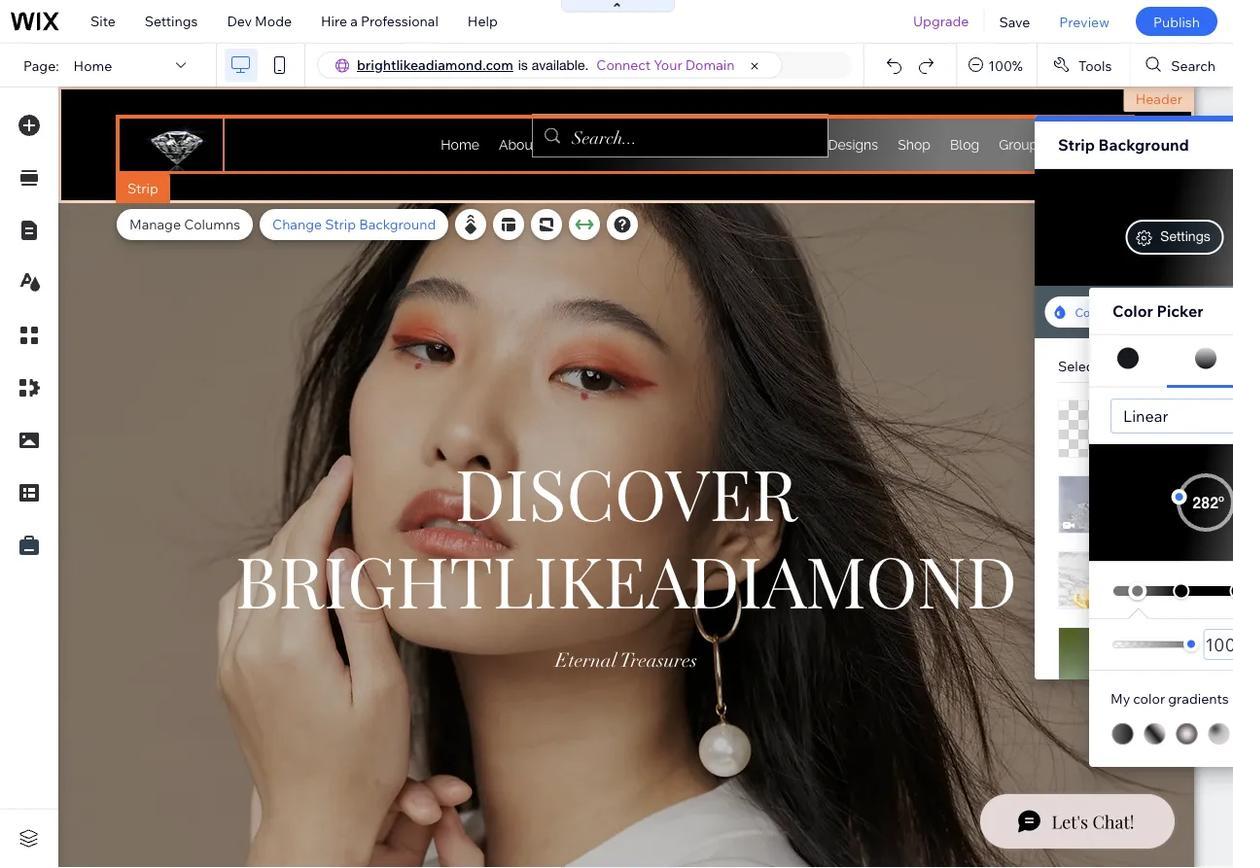 Task type: locate. For each thing, give the bounding box(es) containing it.
0 vertical spatial strip
[[1058, 135, 1095, 155]]

strip up manage
[[127, 180, 158, 197]]

help
[[468, 13, 498, 30]]

my
[[1111, 690, 1131, 707]]

preview
[[1060, 13, 1110, 30]]

1 vertical spatial background
[[359, 216, 436, 233]]

is
[[518, 57, 528, 73]]

0 horizontal spatial strip
[[127, 180, 158, 197]]

hire a professional
[[321, 13, 439, 30]]

selected
[[1058, 358, 1115, 375]]

settings up picker
[[1161, 228, 1211, 244]]

0 horizontal spatial background
[[359, 216, 436, 233]]

strip right change
[[325, 216, 356, 233]]

color
[[1134, 690, 1166, 707]]

100%
[[989, 57, 1023, 74]]

color left picker
[[1113, 302, 1154, 321]]

save
[[1000, 13, 1031, 30]]

columns
[[184, 216, 240, 233]]

manage
[[129, 216, 181, 233]]

color up "selected"
[[1075, 305, 1105, 320]]

selected backgrounds
[[1058, 358, 1201, 375]]

1 horizontal spatial settings
[[1161, 228, 1211, 244]]

tools button
[[1038, 44, 1130, 87]]

strip background
[[1058, 135, 1190, 155]]

mode
[[255, 13, 292, 30]]

color for color
[[1075, 305, 1105, 320]]

settings left 'dev'
[[145, 13, 198, 30]]

2 vertical spatial strip
[[325, 216, 356, 233]]

strip
[[1058, 135, 1095, 155], [127, 180, 158, 197], [325, 216, 356, 233]]

strip for strip
[[127, 180, 158, 197]]

color
[[1113, 302, 1154, 321], [1075, 305, 1105, 320]]

background
[[1099, 135, 1190, 155], [359, 216, 436, 233]]

hire
[[321, 13, 347, 30]]

0 horizontal spatial settings
[[145, 13, 198, 30]]

0 vertical spatial background
[[1099, 135, 1190, 155]]

None number field
[[1204, 629, 1234, 661]]

is available. connect your domain
[[518, 56, 735, 73]]

strip down tools button
[[1058, 135, 1095, 155]]

dev
[[227, 13, 252, 30]]

linear
[[1124, 407, 1169, 426]]

1 horizontal spatial strip
[[325, 216, 356, 233]]

2 horizontal spatial strip
[[1058, 135, 1095, 155]]

settings
[[145, 13, 198, 30], [1161, 228, 1211, 244]]

domain
[[686, 56, 735, 73]]

manage columns
[[129, 216, 240, 233]]

header
[[1136, 90, 1183, 107]]

1 vertical spatial strip
[[127, 180, 158, 197]]

0 horizontal spatial color
[[1075, 305, 1105, 320]]

1 horizontal spatial background
[[1099, 135, 1190, 155]]

upgrade
[[913, 13, 969, 30]]

1 horizontal spatial color
[[1113, 302, 1154, 321]]



Task type: vqa. For each thing, say whether or not it's contained in the screenshot.
& related to Contact
no



Task type: describe. For each thing, give the bounding box(es) containing it.
change
[[272, 216, 322, 233]]

a
[[350, 13, 358, 30]]

site
[[90, 13, 116, 30]]

tools
[[1079, 57, 1112, 74]]

strip for strip background
[[1058, 135, 1095, 155]]

search button
[[1131, 44, 1234, 87]]

picker
[[1157, 302, 1204, 321]]

connect
[[597, 56, 651, 73]]

professional
[[361, 13, 439, 30]]

available.
[[532, 57, 589, 73]]

image
[[1165, 305, 1200, 320]]

publish
[[1154, 13, 1200, 30]]

your
[[654, 56, 683, 73]]

change strip background
[[272, 216, 436, 233]]

100% button
[[957, 44, 1037, 87]]

backgrounds
[[1118, 358, 1201, 375]]

preview button
[[1045, 0, 1125, 43]]

color picker
[[1113, 302, 1204, 321]]

publish button
[[1136, 7, 1218, 36]]

1 vertical spatial settings
[[1161, 228, 1211, 244]]

color for color picker
[[1113, 302, 1154, 321]]

dev mode
[[227, 13, 292, 30]]

gradients
[[1169, 690, 1229, 707]]

my color gradients
[[1111, 690, 1229, 707]]

home
[[74, 57, 112, 74]]

brightlikeadiamond.com
[[357, 56, 513, 73]]

save button
[[985, 0, 1045, 43]]

search
[[1172, 57, 1216, 74]]

0 vertical spatial settings
[[145, 13, 198, 30]]



